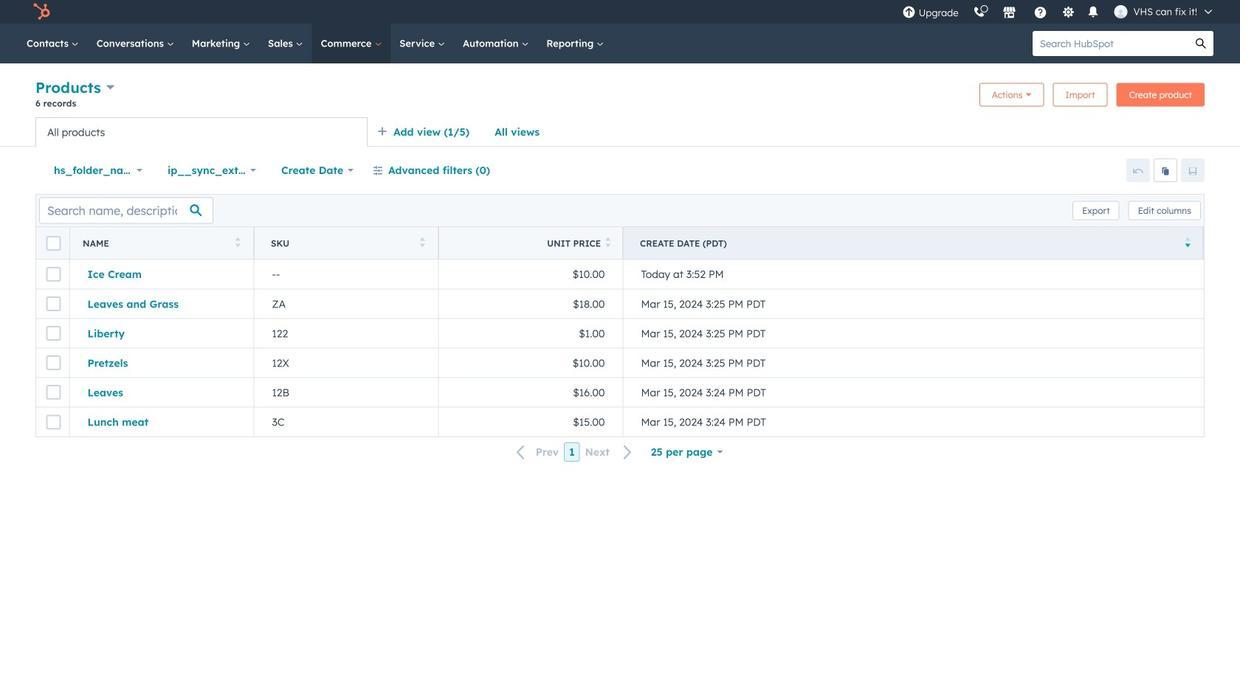 Task type: describe. For each thing, give the bounding box(es) containing it.
descending sort. press to sort ascending. element
[[1185, 237, 1191, 250]]

pagination navigation
[[508, 443, 642, 463]]

Search name, description, or SKU search field
[[39, 198, 213, 224]]

1 press to sort. element from the left
[[235, 237, 241, 250]]

descending sort. press to sort ascending. image
[[1185, 237, 1191, 248]]

marketplaces image
[[1003, 7, 1016, 20]]



Task type: vqa. For each thing, say whether or not it's contained in the screenshot.
Jacob Simon icon
no



Task type: locate. For each thing, give the bounding box(es) containing it.
press to sort. element
[[235, 237, 241, 250], [420, 237, 425, 250], [606, 237, 611, 250]]

2 press to sort. element from the left
[[420, 237, 425, 250]]

press to sort. image for 2nd press to sort. element from left
[[420, 237, 425, 248]]

2 horizontal spatial press to sort. element
[[606, 237, 611, 250]]

1 horizontal spatial press to sort. image
[[606, 237, 611, 248]]

3 press to sort. element from the left
[[606, 237, 611, 250]]

terry turtle image
[[1115, 5, 1128, 18]]

banner
[[35, 77, 1205, 117]]

0 horizontal spatial press to sort. image
[[420, 237, 425, 248]]

1 press to sort. image from the left
[[420, 237, 425, 248]]

0 horizontal spatial press to sort. element
[[235, 237, 241, 250]]

2 press to sort. image from the left
[[606, 237, 611, 248]]

press to sort. image
[[235, 237, 241, 248]]

1 horizontal spatial press to sort. element
[[420, 237, 425, 250]]

press to sort. image
[[420, 237, 425, 248], [606, 237, 611, 248]]

Search HubSpot search field
[[1033, 31, 1189, 56]]

menu
[[895, 0, 1223, 24]]

press to sort. image for first press to sort. element from right
[[606, 237, 611, 248]]



